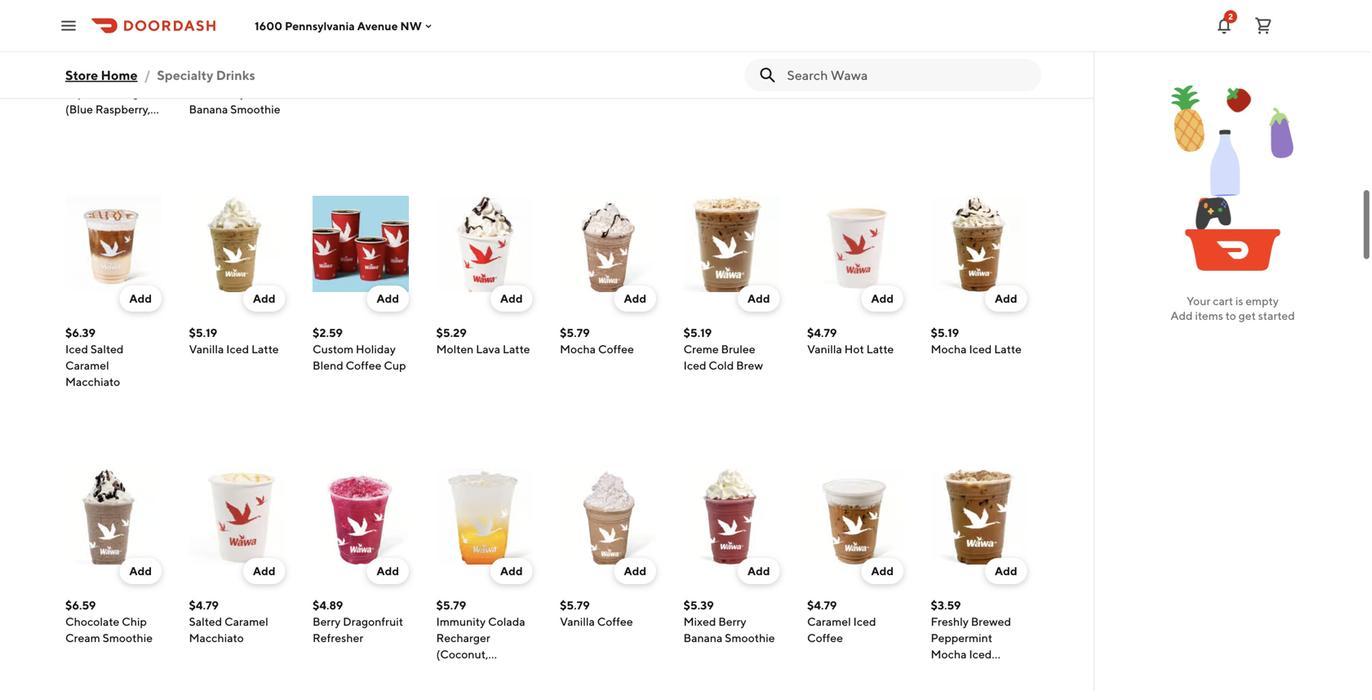 Task type: describe. For each thing, give the bounding box(es) containing it.
$4.89
[[313, 599, 343, 612]]

$4.79 salted caramel macchiato
[[189, 599, 268, 645]]

caramel iced coffee image
[[807, 468, 903, 565]]

mocha coffee image
[[560, 196, 656, 292]]

vanilla inside iced vanilla chai tea
[[461, 70, 496, 83]]

iced inside $5.19 mocha iced latte
[[969, 342, 992, 356]]

$5.79 immunity colada recharger (coconut, passionfruit)
[[436, 599, 525, 677]]

chai
[[499, 70, 523, 83]]

$5.79 vanilla coffee
[[560, 599, 633, 628]]

latte for $5.29 molten lava latte
[[503, 342, 530, 356]]

$5.79 mocha coffee
[[560, 326, 634, 356]]

(blue
[[65, 102, 93, 116]]

$5.19 for $5.19 creme brulee iced cold brew
[[683, 326, 712, 339]]

latte for $4.79 vanilla hot latte
[[866, 342, 894, 356]]

oat
[[189, 70, 209, 83]]

$5.39 for $5.39 yogurt strawberry banana smoothie
[[807, 53, 838, 67]]

(coconut,
[[436, 648, 488, 661]]

smoothie for $5.39 yogurt strawberry banana smoothie
[[848, 86, 899, 100]]

$4.89 berry dragonfruit refresher
[[313, 599, 403, 645]]

chocolate inside $6.59 chocolate chip cream smoothie
[[65, 615, 119, 628]]

2
[[1228, 12, 1233, 21]]

matcha
[[683, 70, 723, 83]]

recharger for frozen
[[95, 86, 150, 100]]

aqua
[[65, 86, 93, 100]]

strawberry for milk
[[189, 86, 246, 100]]

salted inside '$4.79 salted caramel macchiato'
[[189, 615, 222, 628]]

mixed
[[683, 615, 716, 628]]

$5.79 for $5.79 immunity colada recharger (coconut, passionfruit)
[[436, 599, 466, 612]]

to
[[1225, 309, 1236, 322]]

coffee inside $3.59 freshly brewed peppermint mocha iced coffee
[[931, 664, 967, 677]]

add for $5.79 vanilla coffee
[[624, 564, 646, 578]]

your
[[1187, 294, 1211, 308]]

brulee
[[721, 342, 755, 356]]

avenue
[[357, 19, 398, 32]]

chocolate chip cream smoothie image
[[65, 468, 162, 565]]

iced vanilla chai tea
[[436, 70, 523, 100]]

caramel inside "caramel iced cold brew"
[[560, 70, 604, 83]]

$3.59 freshly brewed peppermint mocha iced coffee
[[931, 599, 1011, 677]]

coffee inside $2.59 custom holiday blend coffee cup
[[346, 359, 382, 372]]

add for $2.59 custom holiday blend coffee cup
[[377, 292, 399, 305]]

vanilla for vanilla iced latte
[[189, 342, 224, 356]]

smoothie for $5.39 mixed berry banana smoothie
[[725, 631, 775, 645]]

caramel inside $4.79 caramel iced coffee
[[807, 615, 851, 628]]

caramel inside '$4.79 salted caramel macchiato'
[[224, 615, 268, 628]]

salted inside the $6.39 iced salted caramel macchiato
[[90, 342, 124, 356]]

iced inside matcha tea vanilla iced latte
[[721, 86, 744, 100]]

empty
[[1246, 294, 1279, 308]]

add for $6.59 chocolate chip cream smoothie
[[129, 564, 152, 578]]

$5.19 vanilla iced latte
[[189, 326, 279, 356]]

vanilla coffee image
[[560, 468, 656, 565]]

mocha inside $3.59 freshly brewed peppermint mocha iced coffee
[[931, 648, 967, 661]]

started
[[1258, 309, 1295, 322]]

caramel inside the $6.39 iced salted caramel macchiato
[[65, 359, 109, 372]]

tea inside matcha tea vanilla iced latte
[[725, 70, 743, 83]]

brew inside "caramel iced cold brew"
[[587, 86, 614, 100]]

your cart is empty add items to get started
[[1170, 294, 1295, 322]]

nw
[[400, 19, 422, 32]]

banana for yogurt
[[807, 86, 846, 100]]

store home / specialty drinks
[[65, 67, 255, 83]]

immunity colada recharger (coconut, passionfruit) image
[[436, 468, 533, 565]]

add for $5.39 mixed berry banana smoothie
[[747, 564, 770, 578]]

salted caramel macchiato image
[[189, 468, 285, 565]]

is
[[1235, 294, 1243, 308]]

vanilla for vanilla hot latte
[[807, 342, 842, 356]]

$2.59
[[313, 326, 343, 339]]

add for $4.79 caramel iced coffee
[[871, 564, 894, 578]]

$6.39 iced salted caramel macchiato
[[65, 326, 124, 388]]

smoothie for $6.59 chocolate chip cream smoothie
[[102, 631, 153, 645]]

$6.59
[[65, 599, 96, 612]]

molten
[[436, 342, 474, 356]]

immunity for $5.79
[[436, 615, 486, 628]]

iced inside $4.79 caramel iced coffee
[[853, 615, 876, 628]]

banana for mixed
[[683, 631, 723, 645]]

strawberry)
[[65, 119, 126, 132]]

1600 pennsylvania avenue nw
[[255, 19, 422, 32]]

1600
[[255, 19, 282, 32]]

frozen immunity aqua recharger (blue raspberry, strawberry)
[[65, 70, 153, 132]]

coffee inside $4.79 caramel iced coffee
[[807, 631, 843, 645]]

store home link
[[65, 59, 138, 91]]

frosted
[[313, 70, 353, 83]]

dragonfruit
[[343, 615, 403, 628]]

molten lava latte image
[[436, 196, 533, 292]]

add for $3.59 freshly brewed peppermint mocha iced coffee
[[995, 564, 1017, 578]]

specialty up raspberry,
[[65, 60, 171, 90]]

$4.79 for $4.79 salted caramel macchiato
[[189, 599, 219, 612]]

creme
[[683, 342, 719, 356]]

$6.59 chocolate chip cream smoothie
[[65, 599, 153, 645]]

add for $5.79 immunity colada recharger (coconut, passionfruit)
[[500, 564, 523, 578]]

$4.79 for $4.79 vanilla hot latte
[[807, 326, 837, 339]]

mixed berry banana smoothie image
[[683, 468, 780, 565]]

refresher
[[313, 631, 363, 645]]

sugar
[[355, 70, 385, 83]]

specialty right /
[[157, 67, 213, 83]]

latte for $5.19 mocha iced latte
[[994, 342, 1022, 356]]

brewed
[[971, 615, 1011, 628]]

milk
[[211, 70, 234, 83]]

vanilla inside matcha tea vanilla iced latte
[[683, 86, 718, 100]]

freshly
[[931, 615, 969, 628]]

lava
[[476, 342, 500, 356]]

mocha for $5.79
[[560, 342, 596, 356]]

passionfruit)
[[436, 664, 501, 677]]

chip
[[122, 615, 147, 628]]

berry inside $4.89 berry dragonfruit refresher
[[313, 615, 341, 628]]

colada
[[488, 615, 525, 628]]

$5.19 creme brulee iced cold brew
[[683, 326, 763, 372]]

strawberry for yogurt
[[844, 70, 901, 83]]

immunity for frozen
[[104, 70, 153, 83]]

oat milk strawberry banana smoothie
[[189, 70, 280, 116]]

$4.79 caramel iced coffee
[[807, 599, 876, 645]]



Task type: vqa. For each thing, say whether or not it's contained in the screenshot.
'Flu'
no



Task type: locate. For each thing, give the bounding box(es) containing it.
1 horizontal spatial macchiato
[[189, 631, 244, 645]]

mocha iced latte image
[[931, 196, 1027, 292]]

latte inside $5.29 molten lava latte
[[503, 342, 530, 356]]

add for $4.79 salted caramel macchiato
[[253, 564, 275, 578]]

berry down $4.89
[[313, 615, 341, 628]]

immunity inside the $5.79 immunity colada recharger (coconut, passionfruit)
[[436, 615, 486, 628]]

banana for milk
[[189, 102, 228, 116]]

$4.79 for $4.79 regular hot chocolate
[[931, 53, 961, 67]]

macchiato
[[65, 375, 120, 388], [189, 631, 244, 645]]

1 vertical spatial strawberry
[[189, 86, 246, 100]]

immunity inside frozen immunity aqua recharger (blue raspberry, strawberry)
[[104, 70, 153, 83]]

salted down $6.39
[[90, 342, 124, 356]]

0 vertical spatial hot
[[974, 70, 993, 83]]

$5.19 mocha iced latte
[[931, 326, 1022, 356]]

add for $5.19 creme brulee iced cold brew
[[747, 292, 770, 305]]

0 horizontal spatial cold
[[560, 86, 585, 100]]

frozen
[[65, 70, 101, 83]]

strawberry down the milk
[[189, 86, 246, 100]]

banana
[[807, 86, 846, 100], [189, 102, 228, 116], [683, 631, 723, 645]]

$5.19
[[189, 326, 217, 339], [683, 326, 712, 339], [931, 326, 959, 339]]

1 vertical spatial cold
[[709, 359, 734, 372]]

add for $6.39 iced salted caramel macchiato
[[129, 292, 152, 305]]

chocolate up cream
[[65, 615, 119, 628]]

add for $4.89 berry dragonfruit refresher
[[377, 564, 399, 578]]

add for $5.19 mocha iced latte
[[995, 292, 1017, 305]]

0 horizontal spatial brew
[[587, 86, 614, 100]]

hot inside $4.79 vanilla hot latte
[[844, 342, 864, 356]]

0 vertical spatial $5.39
[[807, 53, 838, 67]]

latte
[[374, 86, 402, 100], [746, 86, 773, 100], [251, 342, 279, 356], [503, 342, 530, 356], [866, 342, 894, 356], [994, 342, 1022, 356]]

iced
[[436, 70, 459, 83], [606, 70, 629, 83], [721, 86, 744, 100], [65, 342, 88, 356], [226, 342, 249, 356], [969, 342, 992, 356], [683, 359, 706, 372], [853, 615, 876, 628], [969, 648, 992, 661]]

$5.19 inside $5.19 vanilla iced latte
[[189, 326, 217, 339]]

0 vertical spatial tea
[[725, 70, 743, 83]]

cream
[[65, 631, 100, 645]]

0 vertical spatial strawberry
[[844, 70, 901, 83]]

iced inside iced vanilla chai tea
[[436, 70, 459, 83]]

hot inside frosted sugar cookie hot latte
[[352, 86, 372, 100]]

banana inside $5.39 mixed berry banana smoothie
[[683, 631, 723, 645]]

store
[[65, 67, 98, 83]]

smoothie inside $5.39 yogurt strawberry banana smoothie
[[848, 86, 899, 100]]

berry inside $5.39 mixed berry banana smoothie
[[718, 615, 746, 628]]

vanilla inside $5.79 vanilla coffee
[[560, 615, 595, 628]]

holiday
[[356, 342, 396, 356]]

1 $5.19 from the left
[[189, 326, 217, 339]]

mocha inside $5.19 mocha iced latte
[[931, 342, 967, 356]]

latte inside $5.19 vanilla iced latte
[[251, 342, 279, 356]]

latte inside frosted sugar cookie hot latte
[[374, 86, 402, 100]]

mocha for $5.19
[[931, 342, 967, 356]]

$5.19 inside "$5.19 creme brulee iced cold brew"
[[683, 326, 712, 339]]

0 vertical spatial recharger
[[95, 86, 150, 100]]

specialty drinks
[[65, 60, 250, 90]]

1 horizontal spatial immunity
[[436, 615, 486, 628]]

recharger up the (coconut,
[[436, 631, 490, 645]]

cold inside "$5.19 creme brulee iced cold brew"
[[709, 359, 734, 372]]

drinks
[[176, 60, 250, 90], [216, 67, 255, 83]]

$5.39 for $5.39 mixed berry banana smoothie
[[683, 599, 714, 612]]

raspberry,
[[95, 102, 150, 116]]

$4.79 inside $4.79 caramel iced coffee
[[807, 599, 837, 612]]

tea inside iced vanilla chai tea
[[436, 86, 454, 100]]

3 $5.19 from the left
[[931, 326, 959, 339]]

berry
[[313, 615, 341, 628], [718, 615, 746, 628]]

1 horizontal spatial tea
[[725, 70, 743, 83]]

berry right mixed
[[718, 615, 746, 628]]

cart
[[1213, 294, 1233, 308]]

peppermint
[[931, 631, 992, 645]]

2 horizontal spatial banana
[[807, 86, 846, 100]]

add for $5.19 vanilla iced latte
[[253, 292, 275, 305]]

custom holiday blend coffee cup image
[[313, 196, 409, 292]]

$4.79 vanilla hot latte
[[807, 326, 894, 356]]

1 horizontal spatial chocolate
[[931, 86, 985, 100]]

2 $5.19 from the left
[[683, 326, 712, 339]]

0 horizontal spatial $5.19
[[189, 326, 217, 339]]

creme brulee iced cold brew image
[[683, 196, 780, 292]]

latte for $5.19 vanilla iced latte
[[251, 342, 279, 356]]

brew
[[587, 86, 614, 100], [736, 359, 763, 372]]

1 horizontal spatial brew
[[736, 359, 763, 372]]

$5.19 for $5.19 mocha iced latte
[[931, 326, 959, 339]]

2 vertical spatial hot
[[844, 342, 864, 356]]

iced inside $5.19 vanilla iced latte
[[226, 342, 249, 356]]

$5.79 inside $5.79 vanilla coffee
[[560, 599, 590, 612]]

matcha tea vanilla iced latte
[[683, 70, 773, 100]]

strawberry right yogurt
[[844, 70, 901, 83]]

smoothie inside $6.59 chocolate chip cream smoothie
[[102, 631, 153, 645]]

yogurt
[[807, 70, 842, 83]]

smoothie inside $5.39 mixed berry banana smoothie
[[725, 631, 775, 645]]

recharger inside frozen immunity aqua recharger (blue raspberry, strawberry)
[[95, 86, 150, 100]]

$5.79 for $5.79 mocha coffee
[[560, 326, 590, 339]]

1 horizontal spatial cold
[[709, 359, 734, 372]]

brew inside "$5.19 creme brulee iced cold brew"
[[736, 359, 763, 372]]

add button
[[119, 13, 162, 39], [119, 13, 162, 39], [243, 13, 285, 39], [243, 13, 285, 39], [367, 13, 409, 39], [367, 13, 409, 39], [119, 286, 162, 312], [119, 286, 162, 312], [243, 286, 285, 312], [243, 286, 285, 312], [367, 286, 409, 312], [367, 286, 409, 312], [490, 286, 533, 312], [490, 286, 533, 312], [614, 286, 656, 312], [614, 286, 656, 312], [738, 286, 780, 312], [738, 286, 780, 312], [861, 286, 903, 312], [861, 286, 903, 312], [985, 286, 1027, 312], [985, 286, 1027, 312], [119, 558, 162, 584], [119, 558, 162, 584], [243, 558, 285, 584], [243, 558, 285, 584], [367, 558, 409, 584], [367, 558, 409, 584], [490, 558, 533, 584], [490, 558, 533, 584], [614, 558, 656, 584], [614, 558, 656, 584], [738, 558, 780, 584], [738, 558, 780, 584], [861, 558, 903, 584], [861, 558, 903, 584], [985, 558, 1027, 584], [985, 558, 1027, 584]]

iced inside "caramel iced cold brew"
[[606, 70, 629, 83]]

1 vertical spatial immunity
[[436, 615, 486, 628]]

frosted sugar cookie hot latte
[[313, 70, 402, 100]]

vanilla iced latte image
[[189, 196, 285, 292]]

chocolate down regular
[[931, 86, 985, 100]]

0 horizontal spatial berry
[[313, 615, 341, 628]]

cookie
[[313, 86, 350, 100]]

$5.39 yogurt strawberry banana smoothie
[[807, 53, 901, 100]]

1 vertical spatial salted
[[189, 615, 222, 628]]

$3.59
[[931, 599, 961, 612]]

1 vertical spatial brew
[[736, 359, 763, 372]]

iced inside $3.59 freshly brewed peppermint mocha iced coffee
[[969, 648, 992, 661]]

/
[[144, 67, 150, 83]]

coffee inside $5.79 mocha coffee
[[598, 342, 634, 356]]

iced salted caramel macchiato image
[[65, 196, 162, 292]]

$4.79 regular hot chocolate
[[931, 53, 993, 100]]

1 horizontal spatial salted
[[189, 615, 222, 628]]

2 horizontal spatial hot
[[974, 70, 993, 83]]

hot
[[974, 70, 993, 83], [352, 86, 372, 100], [844, 342, 864, 356]]

0 vertical spatial macchiato
[[65, 375, 120, 388]]

$5.79 inside the $5.79 immunity colada recharger (coconut, passionfruit)
[[436, 599, 466, 612]]

0 vertical spatial cold
[[560, 86, 585, 100]]

pennsylvania
[[285, 19, 355, 32]]

1 vertical spatial macchiato
[[189, 631, 244, 645]]

items
[[1195, 309, 1223, 322]]

1 vertical spatial $5.39
[[683, 599, 714, 612]]

1 horizontal spatial banana
[[683, 631, 723, 645]]

recharger inside the $5.79 immunity colada recharger (coconut, passionfruit)
[[436, 631, 490, 645]]

Search Wawa search field
[[787, 66, 1028, 84]]

tea
[[725, 70, 743, 83], [436, 86, 454, 100]]

$4.79
[[931, 53, 961, 67], [807, 326, 837, 339], [189, 599, 219, 612], [807, 599, 837, 612]]

$5.79 for $5.79 vanilla coffee
[[560, 599, 590, 612]]

hot inside $4.79 regular hot chocolate
[[974, 70, 993, 83]]

chocolate inside $4.79 regular hot chocolate
[[931, 86, 985, 100]]

0 horizontal spatial macchiato
[[65, 375, 120, 388]]

vanilla inside $5.19 vanilla iced latte
[[189, 342, 224, 356]]

1 horizontal spatial $5.39
[[807, 53, 838, 67]]

2 berry from the left
[[718, 615, 746, 628]]

notification bell image
[[1214, 16, 1234, 36]]

vanilla for vanilla coffee
[[560, 615, 595, 628]]

2 horizontal spatial $5.19
[[931, 326, 959, 339]]

$5.39 up mixed
[[683, 599, 714, 612]]

1 vertical spatial recharger
[[436, 631, 490, 645]]

mocha inside $5.79 mocha coffee
[[560, 342, 596, 356]]

$5.19 for $5.19 vanilla iced latte
[[189, 326, 217, 339]]

recharger for $5.79
[[436, 631, 490, 645]]

$5.19 inside $5.19 mocha iced latte
[[931, 326, 959, 339]]

hot for $4.79 regular hot chocolate
[[974, 70, 993, 83]]

add
[[129, 19, 152, 33], [253, 19, 275, 33], [377, 19, 399, 33], [129, 292, 152, 305], [253, 292, 275, 305], [377, 292, 399, 305], [500, 292, 523, 305], [624, 292, 646, 305], [747, 292, 770, 305], [871, 292, 894, 305], [995, 292, 1017, 305], [1170, 309, 1193, 322], [129, 564, 152, 578], [253, 564, 275, 578], [377, 564, 399, 578], [500, 564, 523, 578], [624, 564, 646, 578], [747, 564, 770, 578], [871, 564, 894, 578], [995, 564, 1017, 578]]

latte inside matcha tea vanilla iced latte
[[746, 86, 773, 100]]

0 horizontal spatial banana
[[189, 102, 228, 116]]

1 vertical spatial banana
[[189, 102, 228, 116]]

banana inside "oat milk strawberry banana smoothie"
[[189, 102, 228, 116]]

chocolate
[[931, 86, 985, 100], [65, 615, 119, 628]]

blend
[[313, 359, 343, 372]]

1 vertical spatial chocolate
[[65, 615, 119, 628]]

0 horizontal spatial $5.39
[[683, 599, 714, 612]]

0 vertical spatial salted
[[90, 342, 124, 356]]

freshly brewed peppermint mocha iced coffee image
[[931, 468, 1027, 565]]

0 horizontal spatial salted
[[90, 342, 124, 356]]

1 horizontal spatial strawberry
[[844, 70, 901, 83]]

specialty
[[65, 60, 171, 90], [157, 67, 213, 83]]

strawberry inside "oat milk strawberry banana smoothie"
[[189, 86, 246, 100]]

banana down yogurt
[[807, 86, 846, 100]]

1 horizontal spatial hot
[[844, 342, 864, 356]]

iced inside the $6.39 iced salted caramel macchiato
[[65, 342, 88, 356]]

immunity
[[104, 70, 153, 83], [436, 615, 486, 628]]

0 vertical spatial immunity
[[104, 70, 153, 83]]

coffee inside $5.79 vanilla coffee
[[597, 615, 633, 628]]

$6.39
[[65, 326, 96, 339]]

1 vertical spatial tea
[[436, 86, 454, 100]]

hot for $4.79 vanilla hot latte
[[844, 342, 864, 356]]

$5.39 mixed berry banana smoothie
[[683, 599, 775, 645]]

berry dragonfruit refresher image
[[313, 468, 409, 565]]

$5.39 up yogurt
[[807, 53, 838, 67]]

1 berry from the left
[[313, 615, 341, 628]]

coffee
[[598, 342, 634, 356], [346, 359, 382, 372], [597, 615, 633, 628], [807, 631, 843, 645], [931, 664, 967, 677]]

1 horizontal spatial berry
[[718, 615, 746, 628]]

$5.79
[[560, 326, 590, 339], [436, 599, 466, 612], [560, 599, 590, 612]]

strawberry inside $5.39 yogurt strawberry banana smoothie
[[844, 70, 901, 83]]

1600 pennsylvania avenue nw button
[[255, 19, 435, 32]]

iced inside "$5.19 creme brulee iced cold brew"
[[683, 359, 706, 372]]

caramel
[[560, 70, 604, 83], [65, 359, 109, 372], [224, 615, 268, 628], [807, 615, 851, 628]]

$4.79 inside $4.79 vanilla hot latte
[[807, 326, 837, 339]]

0 horizontal spatial immunity
[[104, 70, 153, 83]]

macchiato inside the $6.39 iced salted caramel macchiato
[[65, 375, 120, 388]]

0 horizontal spatial recharger
[[95, 86, 150, 100]]

vanilla hot latte image
[[807, 196, 903, 292]]

latte inside $4.79 vanilla hot latte
[[866, 342, 894, 356]]

home
[[101, 67, 138, 83]]

$5.39
[[807, 53, 838, 67], [683, 599, 714, 612]]

smoothie for oat milk strawberry banana smoothie
[[230, 102, 280, 116]]

get
[[1239, 309, 1256, 322]]

0 items, open order cart image
[[1254, 16, 1273, 36]]

banana down the oat
[[189, 102, 228, 116]]

$5.29
[[436, 326, 467, 339]]

$5.29 molten lava latte
[[436, 326, 530, 356]]

1 horizontal spatial recharger
[[436, 631, 490, 645]]

0 vertical spatial chocolate
[[931, 86, 985, 100]]

banana inside $5.39 yogurt strawberry banana smoothie
[[807, 86, 846, 100]]

$4.79 for $4.79 caramel iced coffee
[[807, 599, 837, 612]]

$2.59 custom holiday blend coffee cup
[[313, 326, 406, 372]]

add for $4.79 vanilla hot latte
[[871, 292, 894, 305]]

banana down mixed
[[683, 631, 723, 645]]

recharger up raspberry,
[[95, 86, 150, 100]]

0 horizontal spatial tea
[[436, 86, 454, 100]]

caramel iced cold brew
[[560, 70, 629, 100]]

$4.79 inside $4.79 regular hot chocolate
[[931, 53, 961, 67]]

salted
[[90, 342, 124, 356], [189, 615, 222, 628]]

0 horizontal spatial hot
[[352, 86, 372, 100]]

latte inside $5.19 mocha iced latte
[[994, 342, 1022, 356]]

custom
[[313, 342, 353, 356]]

$4.79 inside '$4.79 salted caramel macchiato'
[[189, 599, 219, 612]]

add for $5.79 mocha coffee
[[624, 292, 646, 305]]

1 vertical spatial hot
[[352, 86, 372, 100]]

$5.39 inside $5.39 mixed berry banana smoothie
[[683, 599, 714, 612]]

smoothie
[[848, 86, 899, 100], [230, 102, 280, 116], [102, 631, 153, 645], [725, 631, 775, 645]]

add inside the your cart is empty add items to get started
[[1170, 309, 1193, 322]]

open menu image
[[59, 16, 78, 36]]

regular
[[931, 70, 971, 83]]

strawberry
[[844, 70, 901, 83], [189, 86, 246, 100]]

$5.39 inside $5.39 yogurt strawberry banana smoothie
[[807, 53, 838, 67]]

vanilla inside $4.79 vanilla hot latte
[[807, 342, 842, 356]]

2 vertical spatial banana
[[683, 631, 723, 645]]

0 vertical spatial banana
[[807, 86, 846, 100]]

$5.79 inside $5.79 mocha coffee
[[560, 326, 590, 339]]

0 horizontal spatial chocolate
[[65, 615, 119, 628]]

vanilla
[[461, 70, 496, 83], [683, 86, 718, 100], [189, 342, 224, 356], [807, 342, 842, 356], [560, 615, 595, 628]]

cold inside "caramel iced cold brew"
[[560, 86, 585, 100]]

cup
[[384, 359, 406, 372]]

mocha
[[560, 342, 596, 356], [931, 342, 967, 356], [931, 648, 967, 661]]

0 horizontal spatial strawberry
[[189, 86, 246, 100]]

macchiato inside '$4.79 salted caramel macchiato'
[[189, 631, 244, 645]]

recharger
[[95, 86, 150, 100], [436, 631, 490, 645]]

add for $5.29 molten lava latte
[[500, 292, 523, 305]]

0 vertical spatial brew
[[587, 86, 614, 100]]

1 horizontal spatial $5.19
[[683, 326, 712, 339]]

smoothie inside "oat milk strawberry banana smoothie"
[[230, 102, 280, 116]]

salted right chip
[[189, 615, 222, 628]]



